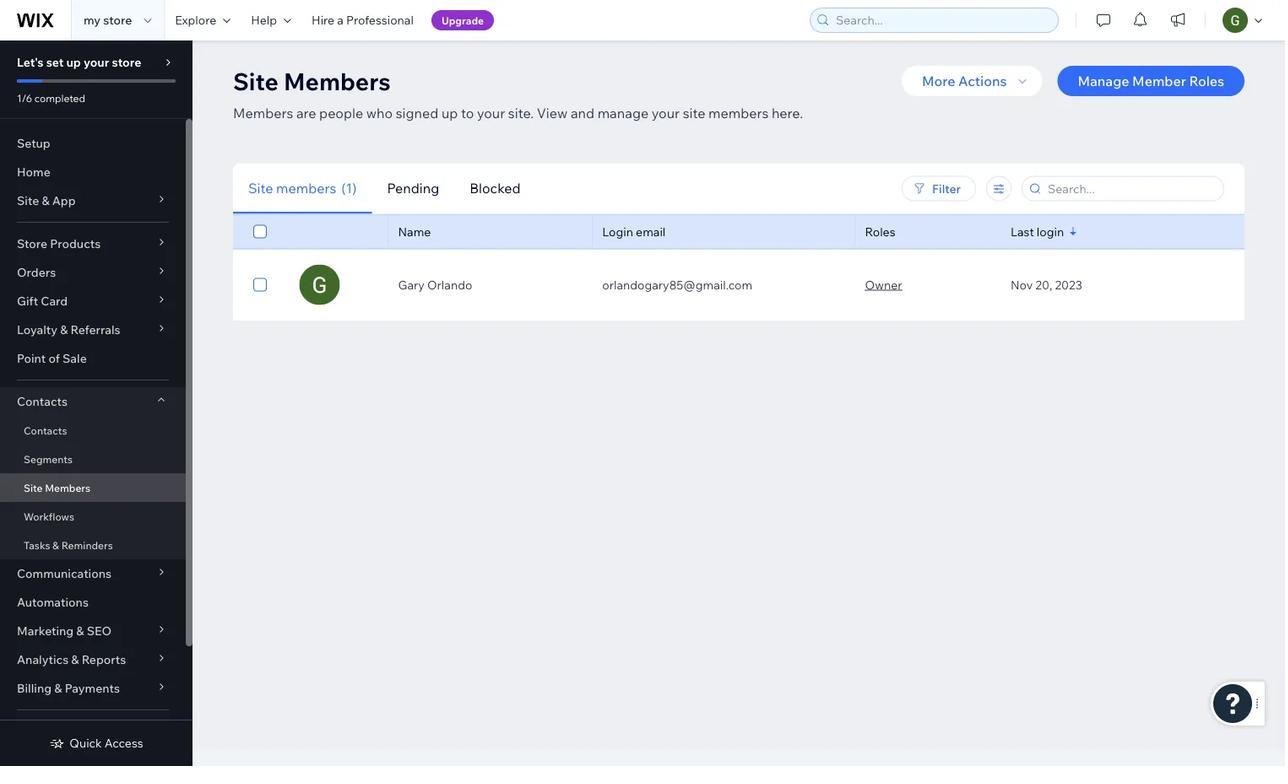Task type: locate. For each thing, give the bounding box(es) containing it.
members up people
[[284, 66, 391, 96]]

reports
[[82, 653, 126, 667]]

members inside the site members members are people who signed up to your site. view and manage your site members here.
[[708, 104, 769, 121]]

& right billing
[[54, 681, 62, 696]]

your right set
[[84, 55, 109, 70]]

site members members are people who signed up to your site. view and manage your site members here.
[[233, 66, 803, 121]]

tasks & reminders
[[24, 539, 113, 552]]

login email
[[602, 224, 666, 239]]

store down the 'my store'
[[112, 55, 141, 70]]

site for site & app
[[17, 193, 39, 208]]

members left are on the left top
[[233, 104, 293, 121]]

& for analytics
[[71, 653, 79, 667]]

contacts
[[17, 394, 68, 409], [24, 424, 67, 437]]

who
[[366, 104, 393, 121]]

reminders
[[61, 539, 113, 552]]

access
[[105, 736, 143, 751]]

roles up owner
[[865, 224, 896, 239]]

1 vertical spatial store
[[112, 55, 141, 70]]

pending
[[387, 180, 439, 197]]

0 vertical spatial contacts
[[17, 394, 68, 409]]

orlando
[[427, 277, 472, 292]]

1 vertical spatial search... field
[[1043, 177, 1218, 201]]

workflows link
[[0, 502, 186, 531]]

your inside sidebar "element"
[[84, 55, 109, 70]]

1/6
[[17, 92, 32, 104]]

members
[[708, 104, 769, 121], [276, 180, 336, 197]]

1 horizontal spatial roles
[[1189, 73, 1224, 90]]

site inside tab list
[[248, 180, 273, 197]]

members up workflows
[[45, 482, 90, 494]]

point of sale link
[[0, 344, 186, 373]]

site members
[[24, 482, 90, 494]]

& inside 'popup button'
[[54, 681, 62, 696]]

segments link
[[0, 445, 186, 474]]

0 horizontal spatial your
[[84, 55, 109, 70]]

site
[[233, 66, 278, 96], [248, 180, 273, 197], [17, 193, 39, 208], [24, 482, 43, 494]]

tasks
[[24, 539, 50, 552]]

contacts for contacts dropdown button on the bottom left of the page
[[17, 394, 68, 409]]

upgrade button
[[431, 10, 494, 30]]

member
[[1132, 73, 1186, 90]]

members
[[284, 66, 391, 96], [233, 104, 293, 121], [45, 482, 90, 494]]

site & app button
[[0, 187, 186, 215]]

site inside the site members members are people who signed up to your site. view and manage your site members here.
[[233, 66, 278, 96]]

up left to
[[441, 104, 458, 121]]

analytics & reports
[[17, 653, 126, 667]]

my
[[84, 13, 101, 27]]

more
[[922, 73, 955, 90]]

referrals
[[71, 323, 120, 337]]

loyalty & referrals
[[17, 323, 120, 337]]

0 horizontal spatial members
[[276, 180, 336, 197]]

members inside 'link'
[[45, 482, 90, 494]]

store right my
[[103, 13, 132, 27]]

your right to
[[477, 104, 505, 121]]

gary
[[398, 277, 425, 292]]

roles
[[1189, 73, 1224, 90], [865, 224, 896, 239]]

store products button
[[0, 230, 186, 258]]

&
[[42, 193, 49, 208], [60, 323, 68, 337], [52, 539, 59, 552], [76, 624, 84, 639], [71, 653, 79, 667], [54, 681, 62, 696]]

billing & payments
[[17, 681, 120, 696]]

up inside the site members members are people who signed up to your site. view and manage your site members here.
[[441, 104, 458, 121]]

1 horizontal spatial your
[[477, 104, 505, 121]]

payments
[[65, 681, 120, 696]]

roles right member
[[1189, 73, 1224, 90]]

0 vertical spatial members
[[284, 66, 391, 96]]

0 vertical spatial up
[[66, 55, 81, 70]]

filter
[[932, 181, 961, 196]]

1 vertical spatial members
[[276, 180, 336, 197]]

& left reports
[[71, 653, 79, 667]]

& right loyalty
[[60, 323, 68, 337]]

quick access button
[[49, 736, 143, 751]]

& left seo on the bottom
[[76, 624, 84, 639]]

1 vertical spatial members
[[233, 104, 293, 121]]

automations
[[17, 595, 89, 610]]

let's
[[17, 55, 44, 70]]

explore
[[175, 13, 216, 27]]

site
[[683, 104, 705, 121]]

home link
[[0, 158, 186, 187]]

site & app
[[17, 193, 76, 208]]

0 vertical spatial roles
[[1189, 73, 1224, 90]]

orders
[[17, 265, 56, 280]]

site for site members
[[24, 482, 43, 494]]

0 vertical spatial members
[[708, 104, 769, 121]]

site inside popup button
[[17, 193, 39, 208]]

hire
[[312, 13, 334, 27]]

& for loyalty
[[60, 323, 68, 337]]

point of sale
[[17, 351, 87, 366]]

1 horizontal spatial members
[[708, 104, 769, 121]]

0 horizontal spatial up
[[66, 55, 81, 70]]

None checkbox
[[253, 222, 267, 242]]

home
[[17, 165, 50, 179]]

& for marketing
[[76, 624, 84, 639]]

your left site
[[652, 104, 680, 121]]

help
[[251, 13, 277, 27]]

Search... field
[[831, 8, 1053, 32], [1043, 177, 1218, 201]]

gift
[[17, 294, 38, 309]]

& for tasks
[[52, 539, 59, 552]]

& for billing
[[54, 681, 62, 696]]

tab list
[[233, 163, 731, 214]]

login
[[1037, 224, 1064, 239]]

billing & payments button
[[0, 675, 186, 703]]

0 horizontal spatial roles
[[865, 224, 896, 239]]

None checkbox
[[253, 275, 267, 295]]

login
[[602, 224, 633, 239]]

nov
[[1011, 277, 1033, 292]]

site inside 'link'
[[24, 482, 43, 494]]

up
[[66, 55, 81, 70], [441, 104, 458, 121]]

contacts up the segments
[[24, 424, 67, 437]]

members right site
[[708, 104, 769, 121]]

blocked
[[470, 180, 520, 197]]

actions
[[958, 73, 1007, 90]]

marketing & seo button
[[0, 617, 186, 646]]

up right set
[[66, 55, 81, 70]]

2 vertical spatial members
[[45, 482, 90, 494]]

1 horizontal spatial up
[[441, 104, 458, 121]]

signed
[[396, 104, 438, 121]]

1 vertical spatial contacts
[[24, 424, 67, 437]]

& left app
[[42, 193, 49, 208]]

contacts inside dropdown button
[[17, 394, 68, 409]]

setup link
[[0, 129, 186, 158]]

email
[[636, 224, 666, 239]]

and
[[571, 104, 594, 121]]

filter button
[[902, 176, 976, 201]]

manage member roles button
[[1058, 66, 1245, 96]]

contacts down point of sale
[[17, 394, 68, 409]]

& right tasks
[[52, 539, 59, 552]]

gary orlando image
[[299, 265, 340, 305]]

members left (1)
[[276, 180, 336, 197]]

1 vertical spatial up
[[441, 104, 458, 121]]

workflows
[[24, 510, 74, 523]]

site.
[[508, 104, 534, 121]]

sale
[[63, 351, 87, 366]]



Task type: describe. For each thing, give the bounding box(es) containing it.
blocked button
[[454, 163, 536, 214]]

manage member roles
[[1078, 73, 1224, 90]]

gift card
[[17, 294, 68, 309]]

& for site
[[42, 193, 49, 208]]

manage
[[598, 104, 649, 121]]

app
[[52, 193, 76, 208]]

up inside sidebar "element"
[[66, 55, 81, 70]]

my store
[[84, 13, 132, 27]]

of
[[49, 351, 60, 366]]

20,
[[1035, 277, 1052, 292]]

roles inside button
[[1189, 73, 1224, 90]]

quick
[[70, 736, 102, 751]]

seo
[[87, 624, 112, 639]]

people
[[319, 104, 363, 121]]

owner
[[865, 277, 902, 292]]

marketing & seo
[[17, 624, 112, 639]]

0 vertical spatial search... field
[[831, 8, 1053, 32]]

a
[[337, 13, 344, 27]]

1 vertical spatial roles
[[865, 224, 896, 239]]

analytics
[[17, 653, 69, 667]]

orders button
[[0, 258, 186, 287]]

to
[[461, 104, 474, 121]]

billing
[[17, 681, 52, 696]]

are
[[296, 104, 316, 121]]

gift card button
[[0, 287, 186, 316]]

store
[[17, 236, 47, 251]]

completed
[[34, 92, 85, 104]]

quick access
[[70, 736, 143, 751]]

(1)
[[341, 180, 357, 197]]

sidebar element
[[0, 41, 193, 767]]

last
[[1011, 224, 1034, 239]]

view
[[537, 104, 568, 121]]

2 horizontal spatial your
[[652, 104, 680, 121]]

0 vertical spatial store
[[103, 13, 132, 27]]

help button
[[241, 0, 302, 41]]

marketing
[[17, 624, 74, 639]]

members inside tab list
[[276, 180, 336, 197]]

2023
[[1055, 277, 1082, 292]]

professional
[[346, 13, 414, 27]]

site for site members (1)
[[248, 180, 273, 197]]

products
[[50, 236, 101, 251]]

members for site members
[[45, 482, 90, 494]]

contacts button
[[0, 388, 186, 416]]

let's set up your store
[[17, 55, 141, 70]]

name
[[398, 224, 431, 239]]

analytics & reports button
[[0, 646, 186, 675]]

last login
[[1011, 224, 1064, 239]]

communications button
[[0, 560, 186, 589]]

members for site members members are people who signed up to your site. view and manage your site members here.
[[284, 66, 391, 96]]

manage
[[1078, 73, 1129, 90]]

automations link
[[0, 589, 186, 617]]

more actions button
[[902, 66, 1042, 96]]

pending button
[[372, 163, 454, 214]]

hire a professional
[[312, 13, 414, 27]]

loyalty & referrals button
[[0, 316, 186, 344]]

communications
[[17, 567, 112, 581]]

set
[[46, 55, 64, 70]]

site for site members members are people who signed up to your site. view and manage your site members here.
[[233, 66, 278, 96]]

card
[[41, 294, 68, 309]]

store products
[[17, 236, 101, 251]]

point
[[17, 351, 46, 366]]

tab list containing site members
[[233, 163, 731, 214]]

segments
[[24, 453, 73, 466]]

hire a professional link
[[302, 0, 424, 41]]

upgrade
[[441, 14, 484, 27]]

contacts for contacts link on the bottom of page
[[24, 424, 67, 437]]

site members link
[[0, 474, 186, 502]]

more actions
[[922, 73, 1007, 90]]

nov 20, 2023
[[1011, 277, 1082, 292]]

here.
[[772, 104, 803, 121]]

store inside sidebar "element"
[[112, 55, 141, 70]]

setup
[[17, 136, 50, 151]]

loyalty
[[17, 323, 57, 337]]

gary orlando
[[398, 277, 472, 292]]

orlandogary85@gmail.com
[[602, 277, 752, 292]]

site members (1)
[[248, 180, 357, 197]]



Task type: vqa. For each thing, say whether or not it's contained in the screenshot.
Professional
yes



